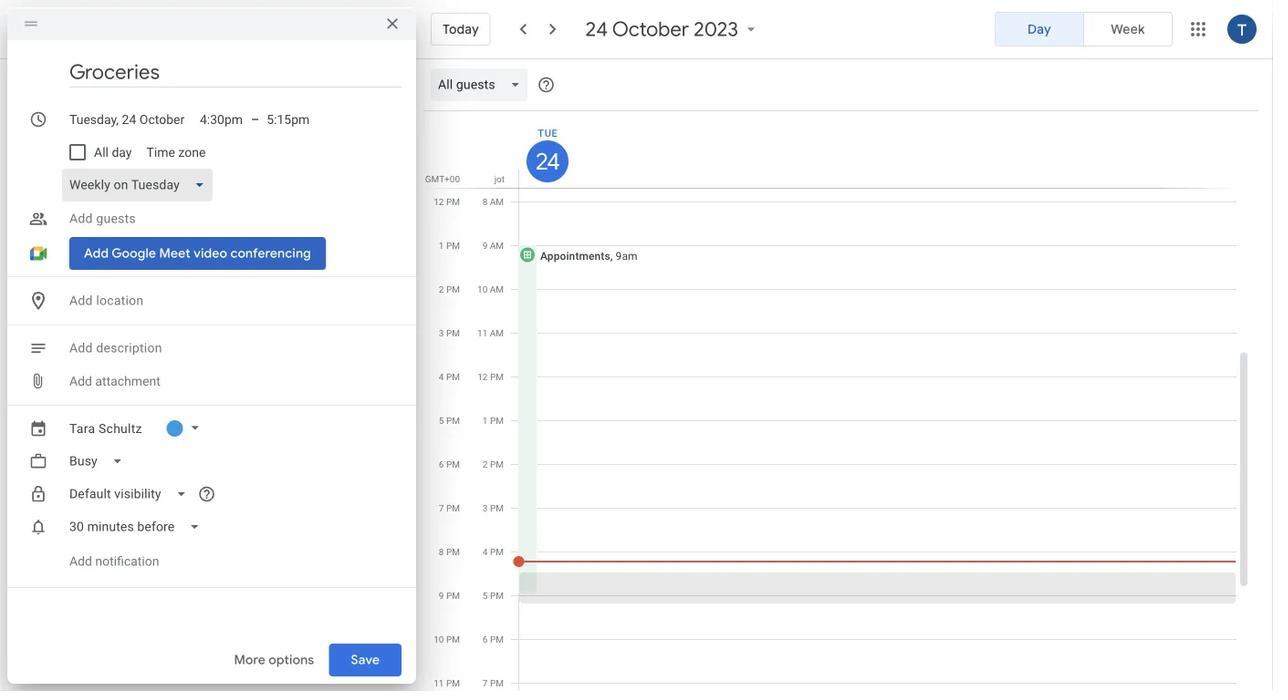 Task type: locate. For each thing, give the bounding box(es) containing it.
am
[[490, 196, 504, 207], [490, 240, 504, 251], [490, 284, 504, 295], [490, 328, 504, 339]]

6 pm
[[439, 459, 460, 470], [483, 634, 504, 645]]

11 for 11 am
[[477, 328, 488, 339]]

0 horizontal spatial 3 pm
[[439, 328, 460, 339]]

attachment
[[95, 374, 160, 389]]

0 vertical spatial 1
[[439, 240, 444, 251]]

11 down 10 pm
[[434, 678, 444, 689]]

Week radio
[[1084, 12, 1173, 47]]

am down 10 am
[[490, 328, 504, 339]]

gmt+00
[[425, 173, 460, 184]]

9 up 10 am
[[483, 240, 488, 251]]

0 horizontal spatial 5 pm
[[439, 415, 460, 426]]

8 am
[[483, 196, 504, 207]]

10 for 10 pm
[[434, 634, 444, 645]]

11 pm
[[434, 678, 460, 689]]

6 pm up "8 pm"
[[439, 459, 460, 470]]

am for 10 am
[[490, 284, 504, 295]]

add location button
[[62, 285, 402, 318]]

guests
[[96, 211, 136, 226]]

11
[[477, 328, 488, 339], [434, 678, 444, 689]]

12 pm down 11 am
[[478, 372, 504, 383]]

add inside add attachment button
[[69, 374, 92, 389]]

add left guests on the top left
[[69, 211, 93, 226]]

add for add attachment
[[69, 374, 92, 389]]

1 vertical spatial 9
[[439, 591, 444, 602]]

1 pm
[[439, 240, 460, 251], [483, 415, 504, 426]]

3 am from the top
[[490, 284, 504, 295]]

4 am from the top
[[490, 328, 504, 339]]

1 vertical spatial 1
[[483, 415, 488, 426]]

0 vertical spatial 8
[[483, 196, 488, 207]]

0 horizontal spatial 24
[[535, 147, 558, 176]]

9
[[483, 240, 488, 251], [439, 591, 444, 602]]

1 horizontal spatial 4 pm
[[483, 547, 504, 558]]

0 horizontal spatial 1 pm
[[439, 240, 460, 251]]

appointments , 9am
[[540, 250, 638, 262]]

day
[[1028, 21, 1052, 37]]

1 horizontal spatial 8
[[483, 196, 488, 207]]

add
[[69, 211, 93, 226], [69, 293, 93, 309], [69, 341, 93, 356], [69, 374, 92, 389], [69, 555, 92, 570]]

0 horizontal spatial 3
[[439, 328, 444, 339]]

0 vertical spatial 4 pm
[[439, 372, 460, 383]]

1 horizontal spatial 12 pm
[[478, 372, 504, 383]]

1 vertical spatial 24
[[535, 147, 558, 176]]

2 am from the top
[[490, 240, 504, 251]]

7 right 11 pm
[[483, 678, 488, 689]]

6 up "8 pm"
[[439, 459, 444, 470]]

0 vertical spatial 6
[[439, 459, 444, 470]]

add left attachment
[[69, 374, 92, 389]]

0 vertical spatial 10
[[477, 284, 488, 295]]

1 add from the top
[[69, 211, 93, 226]]

5 add from the top
[[69, 555, 92, 570]]

am for 9 am
[[490, 240, 504, 251]]

0 vertical spatial 5
[[439, 415, 444, 426]]

3
[[439, 328, 444, 339], [483, 503, 488, 514]]

9 up 10 pm
[[439, 591, 444, 602]]

1 horizontal spatial 3
[[483, 503, 488, 514]]

7 pm right 11 pm
[[483, 678, 504, 689]]

1 vertical spatial 11
[[434, 678, 444, 689]]

2 add from the top
[[69, 293, 93, 309]]

0 vertical spatial 3
[[439, 328, 444, 339]]

1 horizontal spatial 6
[[483, 634, 488, 645]]

Add title text field
[[69, 58, 402, 86]]

1 vertical spatial 10
[[434, 634, 444, 645]]

add left notification
[[69, 555, 92, 570]]

0 horizontal spatial 4
[[439, 372, 444, 383]]

2
[[439, 284, 444, 295], [483, 459, 488, 470]]

1 left the 9 am
[[439, 240, 444, 251]]

0 horizontal spatial 11
[[434, 678, 444, 689]]

0 vertical spatial 9
[[483, 240, 488, 251]]

am down the 9 am
[[490, 284, 504, 295]]

1 horizontal spatial 1
[[483, 415, 488, 426]]

10 for 10 am
[[477, 284, 488, 295]]

24 october 2023 button
[[579, 16, 768, 42]]

None field
[[431, 68, 536, 101], [62, 169, 220, 202], [62, 445, 138, 478], [62, 478, 201, 511], [62, 511, 215, 544], [431, 68, 536, 101], [62, 169, 220, 202], [62, 445, 138, 478], [62, 478, 201, 511], [62, 511, 215, 544]]

1 horizontal spatial 10
[[477, 284, 488, 295]]

1 horizontal spatial 1 pm
[[483, 415, 504, 426]]

11 for 11 pm
[[434, 678, 444, 689]]

add inside "add notification" button
[[69, 555, 92, 570]]

0 vertical spatial 7 pm
[[439, 503, 460, 514]]

7 up "8 pm"
[[439, 503, 444, 514]]

1 vertical spatial 2
[[483, 459, 488, 470]]

1 horizontal spatial 9
[[483, 240, 488, 251]]

10 up 11 pm
[[434, 634, 444, 645]]

1 vertical spatial 2 pm
[[483, 459, 504, 470]]

1 horizontal spatial 12
[[478, 372, 488, 383]]

am down jot
[[490, 196, 504, 207]]

12
[[434, 196, 444, 207], [478, 372, 488, 383]]

day
[[112, 145, 132, 160]]

2023
[[694, 16, 739, 42]]

0 vertical spatial 7
[[439, 503, 444, 514]]

1 pm left the 9 am
[[439, 240, 460, 251]]

0 vertical spatial 24
[[586, 16, 608, 42]]

12 pm down gmt+00
[[434, 196, 460, 207]]

1 horizontal spatial 5 pm
[[483, 591, 504, 602]]

8 up 9 pm
[[439, 547, 444, 558]]

1 vertical spatial 8
[[439, 547, 444, 558]]

0 vertical spatial 1 pm
[[439, 240, 460, 251]]

0 horizontal spatial 10
[[434, 634, 444, 645]]

1 vertical spatial 7 pm
[[483, 678, 504, 689]]

0 vertical spatial 5 pm
[[439, 415, 460, 426]]

1 horizontal spatial 4
[[483, 547, 488, 558]]

1 down 11 am
[[483, 415, 488, 426]]

1 vertical spatial 1 pm
[[483, 415, 504, 426]]

3 pm
[[439, 328, 460, 339], [483, 503, 504, 514]]

0 vertical spatial 12
[[434, 196, 444, 207]]

8 up the 9 am
[[483, 196, 488, 207]]

2 pm
[[439, 284, 460, 295], [483, 459, 504, 470]]

all day
[[94, 145, 132, 160]]

add for add notification
[[69, 555, 92, 570]]

am down 8 am
[[490, 240, 504, 251]]

add notification
[[69, 555, 159, 570]]

schultz
[[99, 421, 142, 436]]

october
[[613, 16, 689, 42]]

pm
[[446, 196, 460, 207], [446, 240, 460, 251], [446, 284, 460, 295], [446, 328, 460, 339], [446, 372, 460, 383], [490, 372, 504, 383], [446, 415, 460, 426], [490, 415, 504, 426], [446, 459, 460, 470], [490, 459, 504, 470], [446, 503, 460, 514], [490, 503, 504, 514], [446, 547, 460, 558], [490, 547, 504, 558], [446, 591, 460, 602], [490, 591, 504, 602], [446, 634, 460, 645], [490, 634, 504, 645], [446, 678, 460, 689], [490, 678, 504, 689]]

3 add from the top
[[69, 341, 93, 356]]

7 pm
[[439, 503, 460, 514], [483, 678, 504, 689]]

add inside add guests dropdown button
[[69, 211, 93, 226]]

add guests
[[69, 211, 136, 226]]

24 down tue
[[535, 147, 558, 176]]

tue 24
[[535, 127, 558, 176]]

4 pm
[[439, 372, 460, 383], [483, 547, 504, 558]]

add inside add description dropdown button
[[69, 341, 93, 356]]

0 horizontal spatial 2 pm
[[439, 284, 460, 295]]

1 horizontal spatial 6 pm
[[483, 634, 504, 645]]

1 am from the top
[[490, 196, 504, 207]]

0 horizontal spatial 7 pm
[[439, 503, 460, 514]]

12 down gmt+00
[[434, 196, 444, 207]]

7 pm up "8 pm"
[[439, 503, 460, 514]]

0 vertical spatial 2 pm
[[439, 284, 460, 295]]

tara
[[69, 421, 95, 436]]

0 vertical spatial 12 pm
[[434, 196, 460, 207]]

0 horizontal spatial 5
[[439, 415, 444, 426]]

24 column header
[[519, 111, 1237, 188]]

1 vertical spatial 5
[[483, 591, 488, 602]]

add inside add location dropdown button
[[69, 293, 93, 309]]

6 right 10 pm
[[483, 634, 488, 645]]

4 add from the top
[[69, 374, 92, 389]]

week
[[1111, 21, 1145, 37]]

12 down 11 am
[[478, 372, 488, 383]]

8
[[483, 196, 488, 207], [439, 547, 444, 558]]

add description
[[69, 341, 162, 356]]

24
[[586, 16, 608, 42], [535, 147, 558, 176]]

0 horizontal spatial 12
[[434, 196, 444, 207]]

add attachment
[[69, 374, 160, 389]]

6 pm right 10 pm
[[483, 634, 504, 645]]

9 for 9 pm
[[439, 591, 444, 602]]

add for add guests
[[69, 211, 93, 226]]

0 vertical spatial 11
[[477, 328, 488, 339]]

1 vertical spatial 4
[[483, 547, 488, 558]]

notification
[[95, 555, 159, 570]]

add left location
[[69, 293, 93, 309]]

0 horizontal spatial 6 pm
[[439, 459, 460, 470]]

jot
[[494, 173, 505, 184]]

5 pm
[[439, 415, 460, 426], [483, 591, 504, 602]]

1 horizontal spatial 7
[[483, 678, 488, 689]]

9 pm
[[439, 591, 460, 602]]

10
[[477, 284, 488, 295], [434, 634, 444, 645]]

1
[[439, 240, 444, 251], [483, 415, 488, 426]]

4
[[439, 372, 444, 383], [483, 547, 488, 558]]

24 left october
[[586, 16, 608, 42]]

1 vertical spatial 3
[[483, 503, 488, 514]]

7
[[439, 503, 444, 514], [483, 678, 488, 689]]

0 horizontal spatial 9
[[439, 591, 444, 602]]

1 horizontal spatial 24
[[586, 16, 608, 42]]

add up add attachment button
[[69, 341, 93, 356]]

1 vertical spatial 3 pm
[[483, 503, 504, 514]]

0 horizontal spatial 8
[[439, 547, 444, 558]]

–
[[251, 112, 259, 127]]

5
[[439, 415, 444, 426], [483, 591, 488, 602]]

1 vertical spatial 12
[[478, 372, 488, 383]]

11 down 10 am
[[477, 328, 488, 339]]

1 vertical spatial 4 pm
[[483, 547, 504, 558]]

9am
[[616, 250, 638, 262]]

1 vertical spatial 6 pm
[[483, 634, 504, 645]]

1 horizontal spatial 7 pm
[[483, 678, 504, 689]]

time zone button
[[139, 136, 213, 169]]

6
[[439, 459, 444, 470], [483, 634, 488, 645]]

1 pm down 11 am
[[483, 415, 504, 426]]

0 vertical spatial 3 pm
[[439, 328, 460, 339]]

12 pm
[[434, 196, 460, 207], [478, 372, 504, 383]]

option group
[[995, 12, 1173, 47]]

1 horizontal spatial 11
[[477, 328, 488, 339]]

0 horizontal spatial 2
[[439, 284, 444, 295]]

11 am
[[477, 328, 504, 339]]

1 vertical spatial 5 pm
[[483, 591, 504, 602]]

zone
[[178, 145, 206, 160]]

tara schultz
[[69, 421, 142, 436]]

10 up 11 am
[[477, 284, 488, 295]]

0 horizontal spatial 4 pm
[[439, 372, 460, 383]]



Task type: vqa. For each thing, say whether or not it's contained in the screenshot.
Add description dropdown button
yes



Task type: describe. For each thing, give the bounding box(es) containing it.
tue
[[538, 127, 558, 139]]

1 horizontal spatial 2
[[483, 459, 488, 470]]

10 am
[[477, 284, 504, 295]]

to element
[[251, 112, 259, 127]]

add for add location
[[69, 293, 93, 309]]

1 vertical spatial 7
[[483, 678, 488, 689]]

0 horizontal spatial 7
[[439, 503, 444, 514]]

8 pm
[[439, 547, 460, 558]]

8 for 8 pm
[[439, 547, 444, 558]]

End time text field
[[267, 109, 311, 131]]

24 grid
[[424, 111, 1252, 692]]

0 vertical spatial 6 pm
[[439, 459, 460, 470]]

am for 11 am
[[490, 328, 504, 339]]

0 horizontal spatial 6
[[439, 459, 444, 470]]

1 horizontal spatial 3 pm
[[483, 503, 504, 514]]

add location
[[69, 293, 144, 309]]

description
[[96, 341, 162, 356]]

9 for 9 am
[[483, 240, 488, 251]]

today button
[[431, 7, 491, 51]]

location
[[96, 293, 144, 309]]

today
[[443, 21, 479, 37]]

1 horizontal spatial 2 pm
[[483, 459, 504, 470]]

time zone
[[146, 145, 206, 160]]

option group containing day
[[995, 12, 1173, 47]]

0 vertical spatial 4
[[439, 372, 444, 383]]

1 vertical spatial 12 pm
[[478, 372, 504, 383]]

appointments
[[540, 250, 610, 262]]

8 for 8 am
[[483, 196, 488, 207]]

0 horizontal spatial 1
[[439, 240, 444, 251]]

time
[[146, 145, 175, 160]]

tuesday, 24 october, today element
[[527, 141, 569, 183]]

1 horizontal spatial 5
[[483, 591, 488, 602]]

24 october 2023
[[586, 16, 739, 42]]

add description button
[[62, 332, 402, 365]]

add guests button
[[62, 203, 402, 236]]

Day radio
[[995, 12, 1085, 47]]

0 horizontal spatial 12 pm
[[434, 196, 460, 207]]

,
[[610, 250, 613, 262]]

Start date text field
[[69, 109, 185, 131]]

add attachment button
[[62, 365, 168, 398]]

1 vertical spatial 6
[[483, 634, 488, 645]]

add notification button
[[62, 540, 167, 584]]

add for add description
[[69, 341, 93, 356]]

0 vertical spatial 2
[[439, 284, 444, 295]]

10 pm
[[434, 634, 460, 645]]

am for 8 am
[[490, 196, 504, 207]]

9 am
[[483, 240, 504, 251]]

24 inside tue 24
[[535, 147, 558, 176]]

all
[[94, 145, 109, 160]]

Start time text field
[[200, 109, 244, 131]]



